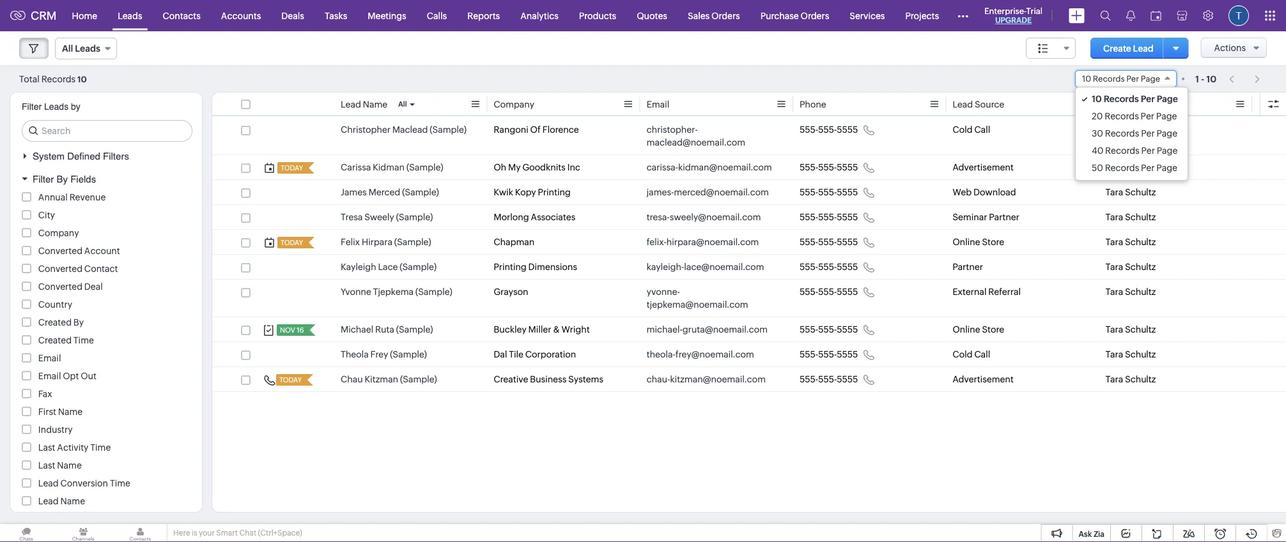 Task type: vqa. For each thing, say whether or not it's contained in the screenshot.


Task type: describe. For each thing, give the bounding box(es) containing it.
40
[[1092, 146, 1104, 156]]

row group containing christopher maclead (sample)
[[212, 118, 1287, 393]]

(sample) for tresa sweely (sample)
[[396, 212, 433, 223]]

leads for filter leads by
[[44, 102, 69, 112]]

inc
[[568, 162, 581, 173]]

page for the 10 records per page option on the right of page
[[1157, 94, 1179, 104]]

accounts link
[[211, 0, 271, 31]]

schultz for christopher- maclead@noemail.com
[[1126, 125, 1157, 135]]

created for created by
[[38, 318, 72, 328]]

deal
[[84, 282, 103, 292]]

0 vertical spatial email
[[647, 99, 670, 110]]

dimensions
[[529, 262, 577, 272]]

call for christopher- maclead@noemail.com
[[975, 125, 991, 135]]

tara schultz for james-merced@noemail.com
[[1106, 187, 1157, 198]]

555-555-5555 for felix-hirpara@noemail.com
[[800, 237, 858, 248]]

kidman@noemail.com
[[679, 162, 772, 173]]

schultz for michael-gruta@noemail.com
[[1126, 325, 1157, 335]]

555-555-5555 for michael-gruta@noemail.com
[[800, 325, 858, 335]]

555-555-5555 for carissa-kidman@noemail.com
[[800, 162, 858, 173]]

name up christopher
[[363, 99, 388, 110]]

ask
[[1079, 531, 1093, 539]]

reports
[[468, 11, 500, 21]]

40 records per page
[[1092, 146, 1178, 156]]

analytics link
[[511, 0, 569, 31]]

gruta@noemail.com
[[683, 325, 768, 335]]

products
[[579, 11, 617, 21]]

james merced (sample)
[[341, 187, 439, 198]]

associates
[[531, 212, 576, 223]]

555-555-5555 for james-merced@noemail.com
[[800, 187, 858, 198]]

(sample) for michael ruta (sample)
[[396, 325, 433, 335]]

tara schultz for kayleigh-lace@noemail.com
[[1106, 262, 1157, 272]]

download
[[974, 187, 1017, 198]]

cold call for theola-frey@noemail.com
[[953, 350, 991, 360]]

profile image
[[1229, 5, 1250, 26]]

here
[[173, 530, 190, 538]]

calendar image
[[1151, 11, 1162, 21]]

records inside 'field'
[[1093, 74, 1125, 84]]

(sample) for james merced (sample)
[[402, 187, 439, 198]]

advertisement for kitzman@noemail.com
[[953, 375, 1014, 385]]

felix
[[341, 237, 360, 248]]

oh my goodknits inc
[[494, 162, 581, 173]]

(sample) for chau kitzman (sample)
[[400, 375, 437, 385]]

filter for filter leads by
[[22, 102, 42, 112]]

orders for sales orders
[[712, 11, 740, 21]]

today for carissa kidman (sample)
[[281, 164, 303, 172]]

carissa kidman (sample) link
[[341, 161, 444, 174]]

cold for theola-frey@noemail.com
[[953, 350, 973, 360]]

All Leads field
[[55, 38, 117, 59]]

contact
[[84, 264, 118, 274]]

555-555-5555 for tresa-sweely@noemail.com
[[800, 212, 858, 223]]

555-555-5555 for yvonne- tjepkema@noemail.com
[[800, 287, 858, 297]]

today for chau kitzman (sample)
[[279, 377, 302, 385]]

tara schultz for chau-kitzman@noemail.com
[[1106, 375, 1157, 385]]

store for michael-gruta@noemail.com
[[983, 325, 1005, 335]]

last for last activity time
[[38, 443, 55, 453]]

buckley miller & wright
[[494, 325, 590, 335]]

schultz for tresa-sweely@noemail.com
[[1126, 212, 1157, 223]]

total
[[19, 74, 40, 84]]

kayleigh-
[[647, 262, 684, 272]]

create menu image
[[1069, 8, 1085, 23]]

today link for carissa
[[278, 162, 305, 174]]

filters
[[103, 151, 129, 162]]

2 horizontal spatial leads
[[118, 11, 142, 21]]

signals image
[[1127, 10, 1136, 21]]

20 records per page option
[[1076, 108, 1188, 125]]

page for 50 records per page option
[[1157, 163, 1178, 173]]

name right first
[[58, 407, 83, 418]]

profile element
[[1222, 0, 1257, 31]]

created time
[[38, 336, 94, 346]]

tara for kayleigh-lace@noemail.com
[[1106, 262, 1124, 272]]

schultz for felix-hirpara@noemail.com
[[1126, 237, 1157, 248]]

theola frey (sample) link
[[341, 349, 427, 361]]

cold for christopher- maclead@noemail.com
[[953, 125, 973, 135]]

nov 16 link
[[277, 325, 305, 336]]

tara schultz for carissa-kidman@noemail.com
[[1106, 162, 1157, 173]]

schultz for james-merced@noemail.com
[[1126, 187, 1157, 198]]

yvonne- tjepkema@noemail.com
[[647, 287, 749, 310]]

tara for christopher- maclead@noemail.com
[[1106, 125, 1124, 135]]

yvonne- tjepkema@noemail.com link
[[647, 286, 774, 311]]

schultz for carissa-kidman@noemail.com
[[1126, 162, 1157, 173]]

name down conversion
[[60, 497, 85, 507]]

10 Records Per Page field
[[1076, 70, 1177, 88]]

kayleigh-lace@noemail.com
[[647, 262, 765, 272]]

fields
[[70, 174, 96, 185]]

christopher- maclead@noemail.com link
[[647, 123, 774, 149]]

kitzman@noemail.com
[[670, 375, 766, 385]]

50
[[1092, 163, 1104, 173]]

first name
[[38, 407, 83, 418]]

10 inside 'field'
[[1083, 74, 1092, 84]]

tara schultz for felix-hirpara@noemail.com
[[1106, 237, 1157, 248]]

channels image
[[57, 525, 110, 543]]

leads link
[[108, 0, 153, 31]]

1 vertical spatial partner
[[953, 262, 984, 272]]

james
[[341, 187, 367, 198]]

system defined filters
[[33, 151, 129, 162]]

is
[[192, 530, 197, 538]]

555-555-5555 for theola-frey@noemail.com
[[800, 350, 858, 360]]

search element
[[1093, 0, 1119, 31]]

chau kitzman (sample)
[[341, 375, 437, 385]]

create lead
[[1104, 43, 1154, 53]]

time for conversion
[[110, 479, 130, 489]]

referral
[[989, 287, 1021, 297]]

seminar partner
[[953, 212, 1020, 223]]

records for 30 records per page option
[[1106, 129, 1140, 139]]

annual
[[38, 193, 68, 203]]

1 horizontal spatial company
[[494, 99, 535, 110]]

today for felix hirpara (sample)
[[281, 239, 303, 247]]

online for michael-gruta@noemail.com
[[953, 325, 981, 335]]

20 records per page
[[1092, 111, 1178, 122]]

time for activity
[[90, 443, 111, 453]]

calls
[[427, 11, 447, 21]]

1 vertical spatial email
[[38, 354, 61, 364]]

create
[[1104, 43, 1132, 53]]

sales orders
[[688, 11, 740, 21]]

per for the 40 records per page option
[[1142, 146, 1156, 156]]

purchase
[[761, 11, 799, 21]]

0 horizontal spatial company
[[38, 228, 79, 239]]

chapman
[[494, 237, 535, 248]]

schultz for kayleigh-lace@noemail.com
[[1126, 262, 1157, 272]]

16
[[297, 327, 304, 335]]

carissa-kidman@noemail.com link
[[647, 161, 772, 174]]

records up filter leads by
[[41, 74, 76, 84]]

all for all
[[398, 100, 407, 108]]

kayleigh lace (sample) link
[[341, 261, 437, 274]]

hirpara@noemail.com
[[667, 237, 759, 248]]

yvonne tjepkema (sample) link
[[341, 286, 453, 299]]

tara for james-merced@noemail.com
[[1106, 187, 1124, 198]]

tjepkema
[[373, 287, 414, 297]]

lead conversion time
[[38, 479, 130, 489]]

systems
[[569, 375, 604, 385]]

create lead button
[[1091, 38, 1167, 59]]

michael ruta (sample) link
[[341, 324, 433, 336]]

system
[[33, 151, 65, 162]]

tara for carissa-kidman@noemail.com
[[1106, 162, 1124, 173]]

0 vertical spatial lead name
[[341, 99, 388, 110]]

5555 for chau-kitzman@noemail.com
[[837, 375, 858, 385]]

meetings
[[368, 11, 407, 21]]

40 records per page option
[[1076, 143, 1188, 160]]

projects link
[[896, 0, 950, 31]]

activity
[[57, 443, 89, 453]]

lead source
[[953, 99, 1005, 110]]

tara for felix-hirpara@noemail.com
[[1106, 237, 1124, 248]]

country
[[38, 300, 72, 310]]

merced
[[369, 187, 401, 198]]

tara for tresa-sweely@noemail.com
[[1106, 212, 1124, 223]]

felix-
[[647, 237, 667, 248]]

converted for converted account
[[38, 246, 83, 256]]

page for the 40 records per page option
[[1157, 146, 1178, 156]]

10 records per page inside 10 records per page 'field'
[[1083, 74, 1161, 84]]

carissa-
[[647, 162, 679, 173]]

5555 for james-merced@noemail.com
[[837, 187, 858, 198]]

10 inside total records 10
[[77, 75, 87, 84]]

morlong
[[494, 212, 529, 223]]

owner
[[1128, 99, 1157, 110]]

converted for converted deal
[[38, 282, 83, 292]]

search image
[[1101, 10, 1112, 21]]

here is your smart chat (ctrl+space)
[[173, 530, 302, 538]]

by
[[71, 102, 80, 112]]

5555 for theola-frey@noemail.com
[[837, 350, 858, 360]]

call for theola-frey@noemail.com
[[975, 350, 991, 360]]

total records 10
[[19, 74, 87, 84]]

50 records per page
[[1092, 163, 1178, 173]]

(sample) for theola frey (sample)
[[390, 350, 427, 360]]

records for the 40 records per page option
[[1106, 146, 1140, 156]]

lace
[[378, 262, 398, 272]]

chat
[[239, 530, 257, 538]]

1 vertical spatial lead name
[[38, 497, 85, 507]]

external referral
[[953, 287, 1021, 297]]

all leads
[[62, 43, 100, 54]]

oh
[[494, 162, 507, 173]]

10 right -
[[1207, 74, 1217, 84]]

trial
[[1027, 6, 1043, 16]]

dal
[[494, 350, 507, 360]]

today link for chau
[[276, 375, 303, 386]]



Task type: locate. For each thing, give the bounding box(es) containing it.
8 schultz from the top
[[1126, 325, 1157, 335]]

annual revenue
[[38, 193, 106, 203]]

per down 30 records per page
[[1142, 146, 1156, 156]]

2 vertical spatial email
[[38, 372, 61, 382]]

3 5555 from the top
[[837, 187, 858, 198]]

7 schultz from the top
[[1126, 287, 1157, 297]]

schultz for chau-kitzman@noemail.com
[[1126, 375, 1157, 385]]

7 tara schultz from the top
[[1106, 287, 1157, 297]]

2 tara from the top
[[1106, 162, 1124, 173]]

orders for purchase orders
[[801, 11, 830, 21]]

2 cold call from the top
[[953, 350, 991, 360]]

cold down lead source
[[953, 125, 973, 135]]

by for created
[[73, 318, 84, 328]]

christopher-
[[647, 125, 698, 135]]

records up 20 records per page option
[[1104, 94, 1139, 104]]

0 vertical spatial online store
[[953, 237, 1005, 248]]

555-555-5555 for kayleigh-lace@noemail.com
[[800, 262, 858, 272]]

1 vertical spatial call
[[975, 350, 991, 360]]

today
[[281, 164, 303, 172], [281, 239, 303, 247], [279, 377, 302, 385]]

email down created time
[[38, 354, 61, 364]]

(sample) right tjepkema
[[416, 287, 453, 297]]

page down 30 records per page
[[1157, 146, 1178, 156]]

(sample) inside 'link'
[[400, 262, 437, 272]]

(sample) inside "link"
[[396, 325, 433, 335]]

1 vertical spatial today
[[281, 239, 303, 247]]

crm
[[31, 9, 57, 22]]

web download
[[953, 187, 1017, 198]]

projects
[[906, 11, 940, 21]]

2 cold from the top
[[953, 350, 973, 360]]

nov
[[280, 327, 295, 335]]

email up fax in the bottom of the page
[[38, 372, 61, 382]]

lead name down conversion
[[38, 497, 85, 507]]

james-merced@noemail.com link
[[647, 186, 769, 199]]

10 up by
[[77, 75, 87, 84]]

merced@noemail.com
[[674, 187, 769, 198]]

Search text field
[[22, 121, 192, 141]]

printing up "associates"
[[538, 187, 571, 198]]

leads down home link at the top of page
[[75, 43, 100, 54]]

system defined filters button
[[10, 145, 202, 168]]

records down lead owner
[[1105, 111, 1140, 122]]

orders right purchase
[[801, 11, 830, 21]]

1 horizontal spatial by
[[73, 318, 84, 328]]

2 last from the top
[[38, 461, 55, 471]]

1 online store from the top
[[953, 237, 1005, 248]]

orders right sales
[[712, 11, 740, 21]]

first
[[38, 407, 56, 418]]

1 - 10
[[1196, 74, 1217, 84]]

4 tara schultz from the top
[[1106, 212, 1157, 223]]

50 records per page option
[[1076, 160, 1188, 177]]

contacts image
[[114, 525, 167, 543]]

tresa-sweely@noemail.com link
[[647, 211, 761, 224]]

by up created time
[[73, 318, 84, 328]]

3 converted from the top
[[38, 282, 83, 292]]

filter inside dropdown button
[[33, 174, 54, 185]]

store down seminar partner
[[983, 237, 1005, 248]]

0 vertical spatial converted
[[38, 246, 83, 256]]

0 vertical spatial cold
[[953, 125, 973, 135]]

0 vertical spatial today link
[[278, 162, 305, 174]]

5555 for carissa-kidman@noemail.com
[[837, 162, 858, 173]]

9 5555 from the top
[[837, 350, 858, 360]]

corporation
[[526, 350, 576, 360]]

size image
[[1039, 43, 1049, 54]]

per up the 10 records per page option on the right of page
[[1127, 74, 1140, 84]]

0 vertical spatial 10 records per page
[[1083, 74, 1161, 84]]

1 schultz from the top
[[1126, 125, 1157, 135]]

0 vertical spatial last
[[38, 443, 55, 453]]

calls link
[[417, 0, 457, 31]]

3 tara from the top
[[1106, 187, 1124, 198]]

4 5555 from the top
[[837, 212, 858, 223]]

10 5555 from the top
[[837, 375, 858, 385]]

8 tara from the top
[[1106, 325, 1124, 335]]

1 vertical spatial today link
[[278, 237, 305, 249]]

fax
[[38, 389, 52, 400]]

filter for filter by fields
[[33, 174, 54, 185]]

0 vertical spatial cold call
[[953, 125, 991, 135]]

created down the country
[[38, 318, 72, 328]]

1 horizontal spatial orders
[[801, 11, 830, 21]]

1 vertical spatial cold call
[[953, 350, 991, 360]]

2 store from the top
[[983, 325, 1005, 335]]

(sample)
[[430, 125, 467, 135], [407, 162, 444, 173], [402, 187, 439, 198], [396, 212, 433, 223], [394, 237, 431, 248], [400, 262, 437, 272], [416, 287, 453, 297], [396, 325, 433, 335], [390, 350, 427, 360], [400, 375, 437, 385]]

4 555-555-5555 from the top
[[800, 212, 858, 223]]

by inside dropdown button
[[57, 174, 68, 185]]

per for 50 records per page option
[[1142, 163, 1155, 173]]

0 vertical spatial created
[[38, 318, 72, 328]]

555-555-5555 for christopher- maclead@noemail.com
[[800, 125, 858, 135]]

purchase orders link
[[751, 0, 840, 31]]

2 converted from the top
[[38, 264, 83, 274]]

lead inside button
[[1134, 43, 1154, 53]]

2 vertical spatial today link
[[276, 375, 303, 386]]

7 555-555-5555 from the top
[[800, 287, 858, 297]]

5 tara schultz from the top
[[1106, 237, 1157, 248]]

10 schultz from the top
[[1126, 375, 1157, 385]]

created for created time
[[38, 336, 72, 346]]

None field
[[1027, 38, 1076, 59]]

maclead
[[393, 125, 428, 135]]

records up the 10 records per page option on the right of page
[[1093, 74, 1125, 84]]

8 555-555-5555 from the top
[[800, 325, 858, 335]]

3 schultz from the top
[[1126, 187, 1157, 198]]

all inside 'field'
[[62, 43, 73, 54]]

9 tara from the top
[[1106, 350, 1124, 360]]

converted for converted contact
[[38, 264, 83, 274]]

tresa sweely (sample) link
[[341, 211, 433, 224]]

phone
[[800, 99, 827, 110]]

filter by fields
[[33, 174, 96, 185]]

(sample) right kidman
[[407, 162, 444, 173]]

buckley
[[494, 325, 527, 335]]

industry
[[38, 425, 73, 436]]

per for the 10 records per page option on the right of page
[[1141, 94, 1155, 104]]

555-555-5555 for chau-kitzman@noemail.com
[[800, 375, 858, 385]]

(sample) for yvonne tjepkema (sample)
[[416, 287, 453, 297]]

per down owner
[[1141, 111, 1155, 122]]

5555 for tresa-sweely@noemail.com
[[837, 212, 858, 223]]

chau kitzman (sample) link
[[341, 373, 437, 386]]

tara for yvonne- tjepkema@noemail.com
[[1106, 287, 1124, 297]]

page up 40 records per page
[[1157, 129, 1178, 139]]

last activity time
[[38, 443, 111, 453]]

10 records per page up '20 records per page'
[[1092, 94, 1179, 104]]

6 555-555-5555 from the top
[[800, 262, 858, 272]]

by up the annual
[[57, 174, 68, 185]]

filter leads by
[[22, 102, 80, 112]]

0 vertical spatial time
[[73, 336, 94, 346]]

2 vertical spatial converted
[[38, 282, 83, 292]]

0 horizontal spatial orders
[[712, 11, 740, 21]]

2 call from the top
[[975, 350, 991, 360]]

8 tara schultz from the top
[[1106, 325, 1157, 335]]

4 schultz from the top
[[1126, 212, 1157, 223]]

2 advertisement from the top
[[953, 375, 1014, 385]]

(sample) for kayleigh lace (sample)
[[400, 262, 437, 272]]

6 schultz from the top
[[1126, 262, 1157, 272]]

1 horizontal spatial partner
[[990, 212, 1020, 223]]

filter down total
[[22, 102, 42, 112]]

1 horizontal spatial lead name
[[341, 99, 388, 110]]

lead
[[1134, 43, 1154, 53], [341, 99, 361, 110], [953, 99, 974, 110], [1106, 99, 1127, 110], [38, 479, 59, 489], [38, 497, 59, 507]]

records for 50 records per page option
[[1106, 163, 1140, 173]]

0 horizontal spatial printing
[[494, 262, 527, 272]]

1 online from the top
[[953, 237, 981, 248]]

1 vertical spatial converted
[[38, 264, 83, 274]]

3 tara schultz from the top
[[1106, 187, 1157, 198]]

1 vertical spatial leads
[[75, 43, 100, 54]]

records down the 40 records per page option
[[1106, 163, 1140, 173]]

smart
[[216, 530, 238, 538]]

store for felix-hirpara@noemail.com
[[983, 237, 1005, 248]]

9 tara schultz from the top
[[1106, 350, 1157, 360]]

frey@noemail.com
[[676, 350, 755, 360]]

(sample) right the maclead
[[430, 125, 467, 135]]

tresa sweely (sample)
[[341, 212, 433, 223]]

10
[[1207, 74, 1217, 84], [1083, 74, 1092, 84], [77, 75, 87, 84], [1092, 94, 1102, 104]]

1 vertical spatial by
[[73, 318, 84, 328]]

555-555-5555
[[800, 125, 858, 135], [800, 162, 858, 173], [800, 187, 858, 198], [800, 212, 858, 223], [800, 237, 858, 248], [800, 262, 858, 272], [800, 287, 858, 297], [800, 325, 858, 335], [800, 350, 858, 360], [800, 375, 858, 385]]

all up total records 10
[[62, 43, 73, 54]]

per inside 'field'
[[1127, 74, 1140, 84]]

schultz for yvonne- tjepkema@noemail.com
[[1126, 287, 1157, 297]]

0 vertical spatial all
[[62, 43, 73, 54]]

1 tara from the top
[[1106, 125, 1124, 135]]

filter up the annual
[[33, 174, 54, 185]]

2 online from the top
[[953, 325, 981, 335]]

kayleigh-lace@noemail.com link
[[647, 261, 765, 274]]

0 vertical spatial printing
[[538, 187, 571, 198]]

5555 for felix-hirpara@noemail.com
[[837, 237, 858, 248]]

page for 20 records per page option
[[1157, 111, 1178, 122]]

theola
[[341, 350, 369, 360]]

1
[[1196, 74, 1200, 84]]

1 vertical spatial last
[[38, 461, 55, 471]]

tara schultz for theola-frey@noemail.com
[[1106, 350, 1157, 360]]

email
[[647, 99, 670, 110], [38, 354, 61, 364], [38, 372, 61, 382]]

tjepkema@noemail.com
[[647, 300, 749, 310]]

navigation
[[1224, 70, 1268, 88]]

7 tara from the top
[[1106, 287, 1124, 297]]

per up '20 records per page'
[[1141, 94, 1155, 104]]

1 vertical spatial advertisement
[[953, 375, 1014, 385]]

all for all leads
[[62, 43, 73, 54]]

per down 40 records per page
[[1142, 163, 1155, 173]]

account
[[84, 246, 120, 256]]

page right owner
[[1157, 94, 1179, 104]]

christopher maclead (sample) link
[[341, 123, 467, 136]]

&
[[553, 325, 560, 335]]

last down last activity time
[[38, 461, 55, 471]]

converted deal
[[38, 282, 103, 292]]

converted up converted deal
[[38, 264, 83, 274]]

0 horizontal spatial by
[[57, 174, 68, 185]]

morlong associates
[[494, 212, 576, 223]]

5555 for michael-gruta@noemail.com
[[837, 325, 858, 335]]

lead name
[[341, 99, 388, 110], [38, 497, 85, 507]]

call down lead source
[[975, 125, 991, 135]]

online store for hirpara@noemail.com
[[953, 237, 1005, 248]]

converted up "converted contact"
[[38, 246, 83, 256]]

created by
[[38, 318, 84, 328]]

upgrade
[[996, 16, 1032, 25]]

(sample) right the kitzman
[[400, 375, 437, 385]]

1 created from the top
[[38, 318, 72, 328]]

chats image
[[0, 525, 53, 543]]

0 vertical spatial company
[[494, 99, 535, 110]]

3 555-555-5555 from the top
[[800, 187, 858, 198]]

tara schultz for yvonne- tjepkema@noemail.com
[[1106, 287, 1157, 297]]

hirpara
[[362, 237, 393, 248]]

time down the created by
[[73, 336, 94, 346]]

records down 20 records per page option
[[1106, 129, 1140, 139]]

time right conversion
[[110, 479, 130, 489]]

1 converted from the top
[[38, 246, 83, 256]]

time right activity at the left of the page
[[90, 443, 111, 453]]

1 vertical spatial time
[[90, 443, 111, 453]]

records down 30 records per page option
[[1106, 146, 1140, 156]]

1 vertical spatial online
[[953, 325, 981, 335]]

last for last name
[[38, 461, 55, 471]]

0 vertical spatial store
[[983, 237, 1005, 248]]

leads right "home"
[[118, 11, 142, 21]]

2 online store from the top
[[953, 325, 1005, 335]]

partner down download
[[990, 212, 1020, 223]]

10 up the 10 records per page option on the right of page
[[1083, 74, 1092, 84]]

sales
[[688, 11, 710, 21]]

home link
[[62, 0, 108, 31]]

cold call for christopher- maclead@noemail.com
[[953, 125, 991, 135]]

page up 30 records per page
[[1157, 111, 1178, 122]]

1 call from the top
[[975, 125, 991, 135]]

10 tara schultz from the top
[[1106, 375, 1157, 385]]

5 tara from the top
[[1106, 237, 1124, 248]]

1 orders from the left
[[712, 11, 740, 21]]

online down seminar
[[953, 237, 981, 248]]

last name
[[38, 461, 82, 471]]

tara schultz for tresa-sweely@noemail.com
[[1106, 212, 1157, 223]]

6 tara from the top
[[1106, 262, 1124, 272]]

5 555-555-5555 from the top
[[800, 237, 858, 248]]

0 vertical spatial filter
[[22, 102, 42, 112]]

email up christopher-
[[647, 99, 670, 110]]

records for the 10 records per page option on the right of page
[[1104, 94, 1139, 104]]

10 inside option
[[1092, 94, 1102, 104]]

1 last from the top
[[38, 443, 55, 453]]

store down external referral
[[983, 325, 1005, 335]]

1 555-555-5555 from the top
[[800, 125, 858, 135]]

10 tara from the top
[[1106, 375, 1124, 385]]

(sample) for christopher maclead (sample)
[[430, 125, 467, 135]]

felix-hirpara@noemail.com
[[647, 237, 759, 248]]

tara for michael-gruta@noemail.com
[[1106, 325, 1124, 335]]

cold call down lead source
[[953, 125, 991, 135]]

(sample) right merced on the left of page
[[402, 187, 439, 198]]

chau-kitzman@noemail.com
[[647, 375, 766, 385]]

4 tara from the top
[[1106, 212, 1124, 223]]

1 vertical spatial filter
[[33, 174, 54, 185]]

wright
[[562, 325, 590, 335]]

1 cold call from the top
[[953, 125, 991, 135]]

page for 30 records per page option
[[1157, 129, 1178, 139]]

5555 for yvonne- tjepkema@noemail.com
[[837, 287, 858, 297]]

per for 30 records per page option
[[1142, 129, 1155, 139]]

(sample) right lace
[[400, 262, 437, 272]]

external
[[953, 287, 987, 297]]

0 vertical spatial advertisement
[[953, 162, 1014, 173]]

name down activity at the left of the page
[[57, 461, 82, 471]]

felix hirpara (sample)
[[341, 237, 431, 248]]

leads inside 'field'
[[75, 43, 100, 54]]

printing dimensions
[[494, 262, 577, 272]]

online down external
[[953, 325, 981, 335]]

2 vertical spatial today
[[279, 377, 302, 385]]

tara schultz for christopher- maclead@noemail.com
[[1106, 125, 1157, 135]]

0 horizontal spatial partner
[[953, 262, 984, 272]]

2 vertical spatial time
[[110, 479, 130, 489]]

(sample) right frey
[[390, 350, 427, 360]]

created down the created by
[[38, 336, 72, 346]]

ruta
[[375, 325, 395, 335]]

30 records per page option
[[1076, 125, 1188, 143]]

leads for all leads
[[75, 43, 100, 54]]

(sample) down "james merced (sample)" link
[[396, 212, 433, 223]]

kopy
[[515, 187, 536, 198]]

10 555-555-5555 from the top
[[800, 375, 858, 385]]

tara for chau-kitzman@noemail.com
[[1106, 375, 1124, 385]]

michael ruta (sample)
[[341, 325, 433, 335]]

10 records per page up the 10 records per page option on the right of page
[[1083, 74, 1161, 84]]

9 schultz from the top
[[1126, 350, 1157, 360]]

30
[[1092, 129, 1104, 139]]

1 vertical spatial printing
[[494, 262, 527, 272]]

0 vertical spatial online
[[953, 237, 981, 248]]

2 schultz from the top
[[1126, 162, 1157, 173]]

online store for gruta@noemail.com
[[953, 325, 1005, 335]]

chau
[[341, 375, 363, 385]]

2 tara schultz from the top
[[1106, 162, 1157, 173]]

printing up grayson
[[494, 262, 527, 272]]

city
[[38, 210, 55, 221]]

tresa-sweely@noemail.com
[[647, 212, 761, 223]]

5555
[[837, 125, 858, 135], [837, 162, 858, 173], [837, 187, 858, 198], [837, 212, 858, 223], [837, 237, 858, 248], [837, 262, 858, 272], [837, 287, 858, 297], [837, 325, 858, 335], [837, 350, 858, 360], [837, 375, 858, 385]]

6 tara schultz from the top
[[1106, 262, 1157, 272]]

row group
[[212, 118, 1287, 393]]

1 horizontal spatial printing
[[538, 187, 571, 198]]

quotes link
[[627, 0, 678, 31]]

by for filter
[[57, 174, 68, 185]]

0 vertical spatial call
[[975, 125, 991, 135]]

online store down seminar partner
[[953, 237, 1005, 248]]

today link for felix
[[278, 237, 305, 249]]

per for 20 records per page option
[[1141, 111, 1155, 122]]

(sample) up kayleigh lace (sample) 'link'
[[394, 237, 431, 248]]

30 records per page
[[1092, 129, 1178, 139]]

sweely@noemail.com
[[670, 212, 761, 223]]

web
[[953, 187, 972, 198]]

cold call down external
[[953, 350, 991, 360]]

0 horizontal spatial all
[[62, 43, 73, 54]]

7 5555 from the top
[[837, 287, 858, 297]]

converted account
[[38, 246, 120, 256]]

company down city
[[38, 228, 79, 239]]

5 5555 from the top
[[837, 237, 858, 248]]

1 store from the top
[[983, 237, 1005, 248]]

0 horizontal spatial lead name
[[38, 497, 85, 507]]

ask zia
[[1079, 531, 1105, 539]]

1 horizontal spatial leads
[[75, 43, 100, 54]]

5 schultz from the top
[[1126, 237, 1157, 248]]

8 5555 from the top
[[837, 325, 858, 335]]

list box containing 10 records per page
[[1076, 88, 1188, 180]]

rangoni of florence
[[494, 125, 579, 135]]

1 tara schultz from the top
[[1106, 125, 1157, 135]]

per up 40 records per page
[[1142, 129, 1155, 139]]

theola-frey@noemail.com
[[647, 350, 755, 360]]

1 advertisement from the top
[[953, 162, 1014, 173]]

6 5555 from the top
[[837, 262, 858, 272]]

1 vertical spatial cold
[[953, 350, 973, 360]]

page down 40 records per page
[[1157, 163, 1178, 173]]

9 555-555-5555 from the top
[[800, 350, 858, 360]]

call down external referral
[[975, 350, 991, 360]]

all up christopher maclead (sample)
[[398, 100, 407, 108]]

1 vertical spatial company
[[38, 228, 79, 239]]

0 vertical spatial today
[[281, 164, 303, 172]]

0 vertical spatial partner
[[990, 212, 1020, 223]]

converted up the country
[[38, 282, 83, 292]]

2 5555 from the top
[[837, 162, 858, 173]]

kwik
[[494, 187, 513, 198]]

1 vertical spatial 10 records per page
[[1092, 94, 1179, 104]]

page inside 'field'
[[1141, 74, 1161, 84]]

leads left by
[[44, 102, 69, 112]]

2 555-555-5555 from the top
[[800, 162, 858, 173]]

schultz for theola-frey@noemail.com
[[1126, 350, 1157, 360]]

online for felix-hirpara@noemail.com
[[953, 237, 981, 248]]

lead name up christopher
[[341, 99, 388, 110]]

(sample) for felix hirpara (sample)
[[394, 237, 431, 248]]

1 cold from the top
[[953, 125, 973, 135]]

tara
[[1106, 125, 1124, 135], [1106, 162, 1124, 173], [1106, 187, 1124, 198], [1106, 212, 1124, 223], [1106, 237, 1124, 248], [1106, 262, 1124, 272], [1106, 287, 1124, 297], [1106, 325, 1124, 335], [1106, 350, 1124, 360], [1106, 375, 1124, 385]]

Other Modules field
[[950, 5, 977, 26]]

business
[[530, 375, 567, 385]]

10 records per page inside the 10 records per page option
[[1092, 94, 1179, 104]]

partner up external
[[953, 262, 984, 272]]

1 vertical spatial created
[[38, 336, 72, 346]]

5555 for christopher- maclead@noemail.com
[[837, 125, 858, 135]]

2 vertical spatial leads
[[44, 102, 69, 112]]

advertisement for kidman@noemail.com
[[953, 162, 1014, 173]]

crm link
[[10, 9, 57, 22]]

2 created from the top
[[38, 336, 72, 346]]

list box
[[1076, 88, 1188, 180]]

records for 20 records per page option
[[1105, 111, 1140, 122]]

0 horizontal spatial leads
[[44, 102, 69, 112]]

1 horizontal spatial all
[[398, 100, 407, 108]]

create menu element
[[1062, 0, 1093, 31]]

(sample) right "ruta"
[[396, 325, 433, 335]]

contacts link
[[153, 0, 211, 31]]

1 vertical spatial store
[[983, 325, 1005, 335]]

page up owner
[[1141, 74, 1161, 84]]

0 vertical spatial by
[[57, 174, 68, 185]]

chau-
[[647, 375, 670, 385]]

last down industry
[[38, 443, 55, 453]]

tara for theola-frey@noemail.com
[[1106, 350, 1124, 360]]

signals element
[[1119, 0, 1144, 31]]

partner
[[990, 212, 1020, 223], [953, 262, 984, 272]]

1 vertical spatial all
[[398, 100, 407, 108]]

online store down external referral
[[953, 325, 1005, 335]]

1 5555 from the top
[[837, 125, 858, 135]]

james merced (sample) link
[[341, 186, 439, 199]]

20
[[1092, 111, 1103, 122]]

5555 for kayleigh-lace@noemail.com
[[837, 262, 858, 272]]

(sample) for carissa kidman (sample)
[[407, 162, 444, 173]]

0 vertical spatial leads
[[118, 11, 142, 21]]

10 records per page option
[[1076, 91, 1188, 108]]

sales orders link
[[678, 0, 751, 31]]

1 vertical spatial online store
[[953, 325, 1005, 335]]

tara schultz for michael-gruta@noemail.com
[[1106, 325, 1157, 335]]

2 orders from the left
[[801, 11, 830, 21]]

10 up 20
[[1092, 94, 1102, 104]]

cold down external
[[953, 350, 973, 360]]

company up "rangoni"
[[494, 99, 535, 110]]



